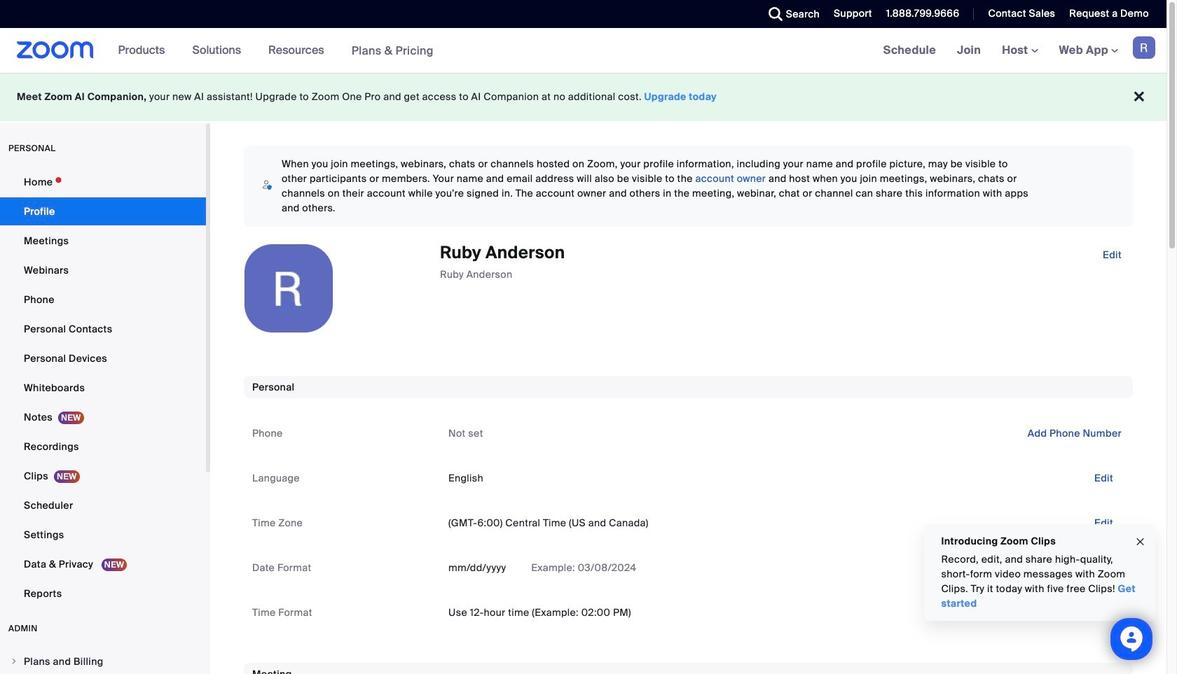 Task type: describe. For each thing, give the bounding box(es) containing it.
personal menu menu
[[0, 168, 206, 610]]

meetings navigation
[[873, 28, 1167, 74]]

product information navigation
[[108, 28, 444, 74]]

right image
[[10, 658, 18, 667]]



Task type: vqa. For each thing, say whether or not it's contained in the screenshot.
User photo
yes



Task type: locate. For each thing, give the bounding box(es) containing it.
edit user photo image
[[278, 282, 300, 295]]

footer
[[0, 73, 1167, 121]]

banner
[[0, 28, 1167, 74]]

profile picture image
[[1133, 36, 1156, 59]]

user photo image
[[245, 245, 333, 333]]

menu item
[[0, 649, 206, 675]]

zoom logo image
[[17, 41, 94, 59]]

close image
[[1135, 534, 1147, 550]]



